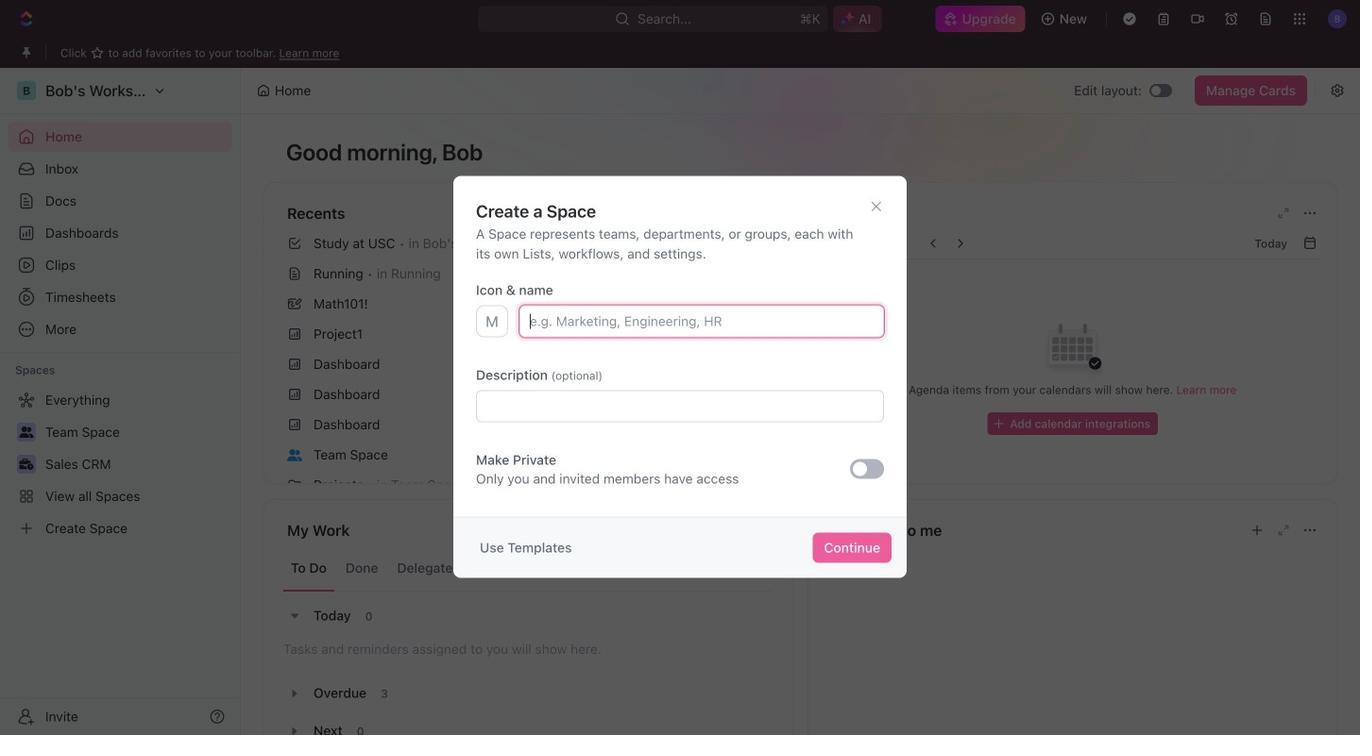 Task type: locate. For each thing, give the bounding box(es) containing it.
tab list
[[283, 546, 773, 592]]

None field
[[476, 391, 884, 423]]

dialog
[[453, 176, 907, 579]]

e.g. Marketing, Engineering, HR field
[[519, 306, 884, 338]]

user group image
[[287, 449, 302, 461]]

tree inside sidebar navigation
[[8, 385, 232, 544]]

tree
[[8, 385, 232, 544]]



Task type: describe. For each thing, give the bounding box(es) containing it.
sidebar navigation
[[0, 68, 241, 736]]



Task type: vqa. For each thing, say whether or not it's contained in the screenshot.
Task name or type '/' for commands text field
no



